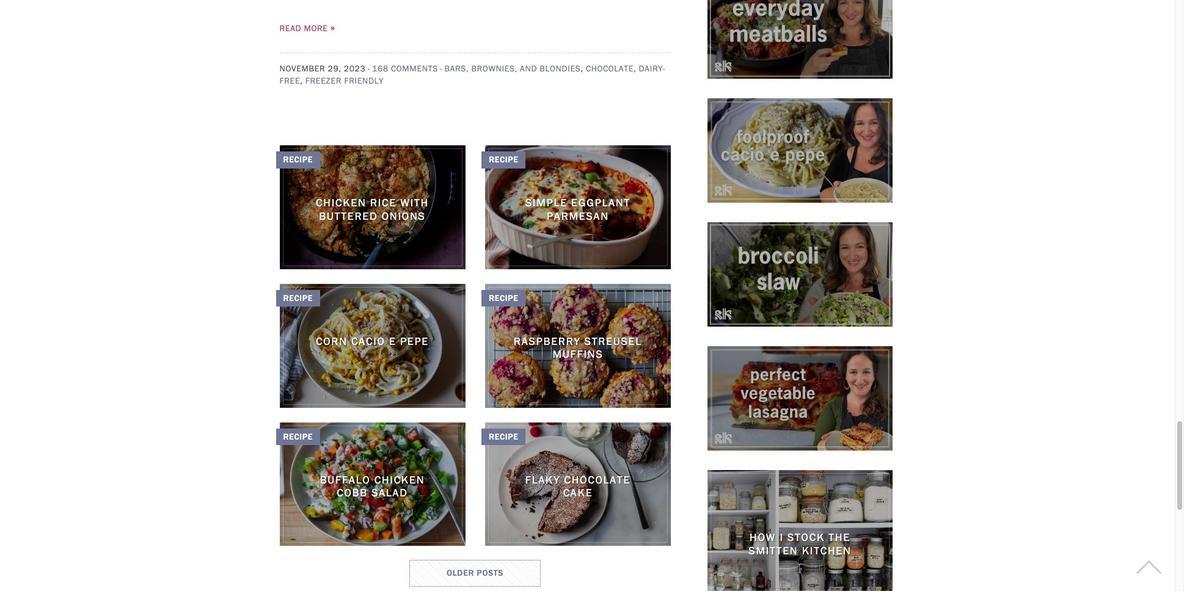 Task type: vqa. For each thing, say whether or not it's contained in the screenshot.
muffins
yes



Task type: locate. For each thing, give the bounding box(es) containing it.
rice
[[370, 196, 397, 210]]

0 horizontal spatial ,
[[300, 76, 303, 86]]

corn cacio e pepe
[[316, 335, 429, 348]]

»
[[331, 19, 335, 35]]

,
[[581, 64, 584, 74], [634, 64, 636, 74], [300, 76, 303, 86]]

free
[[280, 76, 300, 86]]

perfect vegetable lasagna on youtube image
[[707, 347, 893, 451]]

chicken right buffalo
[[375, 473, 425, 487]]

e pepe
[[389, 335, 429, 348]]

chicken rice with buttered onions link
[[316, 196, 429, 223]]

november
[[280, 64, 325, 74]]

chocolate
[[586, 64, 634, 74]]

bars, brownies, and blondies link
[[445, 64, 581, 74]]

read more »
[[280, 19, 335, 35]]

flaky
[[526, 473, 561, 487]]

november 29, 2023
[[280, 64, 366, 74]]

1 horizontal spatial chicken
[[375, 473, 425, 487]]

parmesan
[[547, 210, 609, 223]]

raspberry streusel muffins link
[[514, 335, 642, 362]]

0 horizontal spatial chicken
[[316, 196, 366, 210]]

and
[[520, 64, 537, 74]]

recipe link for chocolate
[[482, 423, 671, 546]]

simple eggplant parmesan
[[526, 196, 631, 223]]

None search field
[[57, 29, 1083, 67]]

recipe for flaky chocolate cake
[[489, 432, 519, 442]]

recipe for chicken rice with buttered onions
[[283, 155, 313, 165]]

, left dairy-
[[634, 64, 636, 74]]

chicken rice with buttered onions
[[316, 196, 429, 223]]

dairy- free link
[[280, 64, 666, 86]]

recipe for corn cacio e pepe
[[283, 293, 313, 304]]

more
[[304, 23, 328, 33]]

comments
[[391, 64, 438, 74]]

chicken
[[316, 196, 366, 210], [375, 473, 425, 487]]

friendly
[[344, 76, 384, 86]]

recipe for raspberry streusel muffins
[[489, 293, 519, 304]]

, left chocolate
[[581, 64, 584, 74]]

muffins
[[553, 348, 604, 362]]

buffalo chicken cobb salad
[[320, 473, 425, 500]]

freezer
[[305, 76, 342, 86]]

dairy- free
[[280, 64, 666, 86]]

read
[[280, 23, 302, 33]]

, down november on the left top of the page
[[300, 76, 303, 86]]

1 vertical spatial chicken
[[375, 473, 425, 487]]

brownies,
[[471, 64, 518, 74]]

raspberry streusel muffins
[[514, 335, 642, 362]]

recipe link for cacio
[[276, 284, 465, 408]]

simple eggplant parmesan link
[[526, 196, 631, 223]]

recipe link
[[276, 146, 465, 269], [482, 146, 671, 269], [276, 284, 465, 408], [482, 284, 671, 408], [276, 423, 465, 546], [482, 423, 671, 546]]

168 comments
[[372, 64, 438, 74]]

recipe link for rice
[[276, 146, 465, 269]]

29,
[[328, 64, 341, 74]]

flaky chocolate cake
[[526, 473, 631, 500]]

2023
[[344, 64, 366, 74]]

chicken inside buffalo chicken cobb salad
[[375, 473, 425, 487]]

chocolate
[[564, 473, 631, 487]]

recipe link for eggplant
[[482, 146, 671, 269]]

0 vertical spatial chicken
[[316, 196, 366, 210]]

dairy-
[[639, 64, 666, 74]]

chicken left rice
[[316, 196, 366, 210]]

older posts button
[[428, 561, 522, 586]]

recipe
[[283, 155, 313, 165], [489, 155, 519, 165], [283, 293, 313, 304], [489, 293, 519, 304], [283, 432, 313, 442], [489, 432, 519, 442]]

freezer friendly link
[[305, 76, 384, 86]]



Task type: describe. For each thing, give the bounding box(es) containing it.
blondies
[[540, 64, 581, 74]]

bars, brownies, and blondies , chocolate ,
[[445, 64, 639, 74]]

flaky chocolate cake link
[[526, 473, 631, 500]]

recipe for simple eggplant parmesan
[[489, 155, 519, 165]]

corn
[[316, 335, 348, 348]]

buffalo
[[320, 473, 371, 487]]

recipe link for streusel
[[482, 284, 671, 408]]

recipe link for chicken
[[276, 423, 465, 546]]

buffalo chicken cobb salad link
[[320, 473, 425, 500]]

bars,
[[445, 64, 469, 74]]

recipe for buffalo chicken cobb salad
[[283, 432, 313, 442]]

streusel
[[585, 335, 642, 348]]

older posts
[[447, 568, 504, 579]]

168 comments link
[[372, 64, 438, 74]]

with
[[400, 196, 429, 210]]

simple
[[526, 196, 568, 210]]

cobb salad
[[337, 487, 408, 500]]

eggplant
[[572, 196, 631, 210]]

cake
[[563, 487, 593, 500]]

posts
[[477, 568, 504, 579]]

2 horizontal spatial ,
[[634, 64, 636, 74]]

raspberry
[[514, 335, 581, 348]]

older
[[447, 568, 474, 579]]

cacio
[[351, 335, 385, 348]]

buttered onions
[[319, 210, 426, 223]]

chocolate link
[[586, 64, 634, 74]]

corn cacio e pepe link
[[316, 335, 429, 348]]

chicken inside 'chicken rice with buttered onions'
[[316, 196, 366, 210]]

, freezer friendly
[[300, 76, 384, 86]]

1 horizontal spatial ,
[[581, 64, 584, 74]]

168
[[372, 64, 389, 74]]



